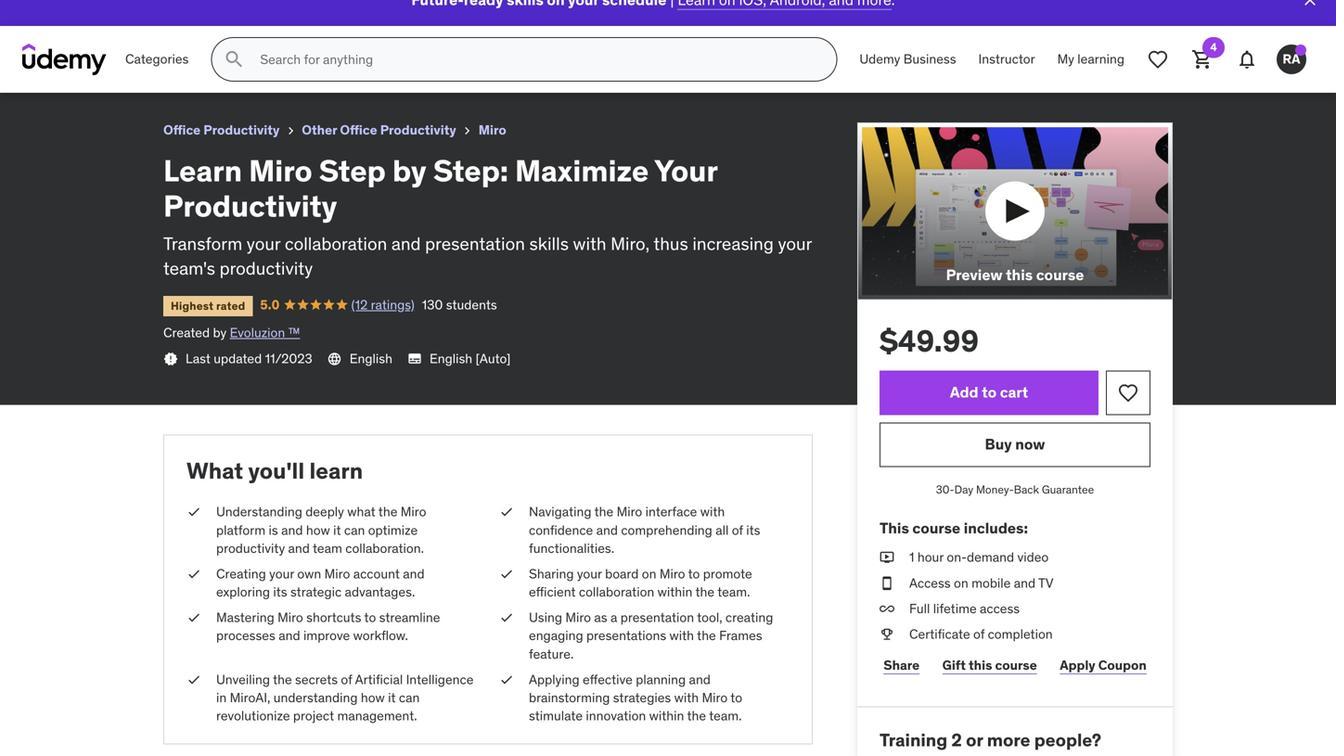 Task type: locate. For each thing, give the bounding box(es) containing it.
your right increasing on the right top
[[778, 233, 812, 255]]

by
[[129, 8, 146, 27], [393, 152, 427, 189], [213, 325, 227, 341]]

the inside navigating the miro interface with confidence and comprehending all of its functionalities.
[[594, 504, 614, 520]]

xsmall image
[[163, 352, 178, 366], [187, 503, 201, 521], [499, 503, 514, 521], [187, 565, 201, 583], [499, 609, 514, 627], [187, 671, 201, 689]]

and up the functionalities.
[[596, 522, 618, 538]]

0 horizontal spatial can
[[344, 522, 365, 538]]

0 vertical spatial of
[[732, 522, 743, 538]]

1 horizontal spatial english
[[430, 350, 472, 367]]

it inside unveiling the secrets of artificial intelligence in miroai, understanding how it can revolutionize project management.
[[388, 690, 396, 706]]

as
[[594, 609, 607, 626]]

the up optimize
[[378, 504, 398, 520]]

0 horizontal spatial 130
[[223, 32, 244, 49]]

0 horizontal spatial of
[[341, 671, 352, 688]]

to left cart at right
[[982, 383, 997, 402]]

can down the what at the bottom
[[344, 522, 365, 538]]

you have alerts image
[[1295, 45, 1307, 56]]

with left miro,
[[573, 233, 606, 255]]

0 vertical spatial course
[[1036, 265, 1084, 284]]

close image
[[1301, 0, 1320, 9]]

1 horizontal spatial maximize
[[515, 152, 649, 189]]

xsmall image left navigating
[[499, 503, 514, 521]]

how
[[306, 522, 330, 538], [361, 690, 385, 706]]

its left the strategic
[[273, 584, 287, 600]]

and inside mastering miro shortcuts to streamline processes and improve workflow.
[[279, 628, 300, 644]]

with up all
[[700, 504, 725, 520]]

1 vertical spatial presentation
[[621, 609, 694, 626]]

collaboration up (12 ratings) in the top of the page
[[285, 233, 387, 255]]

1 horizontal spatial collaboration
[[579, 584, 655, 600]]

your up thus
[[654, 152, 718, 189]]

evoluzion ™ link
[[230, 325, 300, 341]]

0 horizontal spatial presentation
[[425, 233, 525, 255]]

0 horizontal spatial step
[[93, 8, 126, 27]]

can
[[344, 522, 365, 538], [399, 690, 420, 706]]

0 vertical spatial can
[[344, 522, 365, 538]]

0 vertical spatial presentation
[[425, 233, 525, 255]]

access
[[980, 600, 1020, 617]]

miro down "search for anything" text box
[[479, 122, 506, 138]]

unveiling the secrets of artificial intelligence in miroai, understanding how it can revolutionize project management.
[[216, 671, 474, 724]]

this right preview at the right of the page
[[1006, 265, 1033, 284]]

0 horizontal spatial english
[[350, 350, 392, 367]]

certificate
[[909, 626, 970, 643]]

is
[[269, 522, 278, 538]]

presentation inside using miro as a presentation tool, creating engaging presentations with the frames feature.
[[621, 609, 694, 626]]

0 vertical spatial students
[[248, 32, 299, 49]]

1 horizontal spatial can
[[399, 690, 420, 706]]

interface
[[646, 504, 697, 520]]

other
[[302, 122, 337, 138]]

0 vertical spatial step
[[93, 8, 126, 27]]

last
[[186, 350, 211, 367]]

can inside unveiling the secrets of artificial intelligence in miroai, understanding how it can revolutionize project management.
[[399, 690, 420, 706]]

1 vertical spatial ratings)
[[371, 296, 415, 313]]

presentation up 130 students
[[425, 233, 525, 255]]

xsmall image for 1 hour on-demand video
[[880, 549, 895, 567]]

within
[[658, 584, 693, 600], [649, 708, 684, 724]]

english for english
[[350, 350, 392, 367]]

shopping cart with 4 items image
[[1192, 48, 1214, 71]]

1 horizontal spatial on
[[954, 575, 969, 591]]

advantages.
[[345, 584, 415, 600]]

with up "planning"
[[670, 628, 694, 644]]

1 horizontal spatial 130
[[422, 296, 443, 313]]

2 horizontal spatial of
[[973, 626, 985, 643]]

back
[[1014, 482, 1039, 497]]

its right all
[[746, 522, 760, 538]]

miro left as
[[565, 609, 591, 626]]

your inside sharing your board on miro to promote efficient collaboration within the team.
[[577, 566, 602, 582]]

by down other office productivity link
[[393, 152, 427, 189]]

within inside applying effective planning and brainstorming strategies with miro to stimulate innovation within the team.
[[649, 708, 684, 724]]

your left 'own'
[[269, 566, 294, 582]]

training
[[880, 729, 948, 751]]

xsmall image left unveiling
[[187, 671, 201, 689]]

lifetime
[[933, 600, 977, 617]]

0 vertical spatial ratings)
[[172, 32, 216, 49]]

0 vertical spatial rated
[[68, 35, 97, 49]]

0 vertical spatial (12
[[153, 32, 169, 49]]

other office productivity link
[[302, 119, 456, 142]]

1 vertical spatial learn
[[163, 152, 242, 189]]

to down frames
[[731, 690, 742, 706]]

1 vertical spatial students
[[446, 296, 497, 313]]

team. down promote
[[718, 584, 750, 600]]

1 vertical spatial within
[[649, 708, 684, 724]]

collaboration down board
[[579, 584, 655, 600]]

0 horizontal spatial ratings)
[[172, 32, 216, 49]]

on right board
[[642, 566, 657, 582]]

the inside sharing your board on miro to promote efficient collaboration within the team.
[[696, 584, 715, 600]]

step: for learn miro step by step: maximize your productivity
[[150, 8, 187, 27]]

what you'll learn
[[187, 457, 363, 485]]

1 horizontal spatial step
[[319, 152, 386, 189]]

miro inside navigating the miro interface with confidence and comprehending all of its functionalities.
[[617, 504, 642, 520]]

mastering
[[216, 609, 274, 626]]

miro down comprehending
[[660, 566, 685, 582]]

shortcuts
[[306, 609, 361, 626]]

ratings) for (12 ratings)
[[371, 296, 415, 313]]

miro inside understanding deeply what the miro platform is and how it can optimize productivity and team collaboration.
[[401, 504, 426, 520]]

with down "planning"
[[674, 690, 699, 706]]

0 horizontal spatial on
[[642, 566, 657, 582]]

english right closed captions icon
[[430, 350, 472, 367]]

presentation
[[425, 233, 525, 255], [621, 609, 694, 626]]

ra
[[1283, 51, 1301, 67]]

on up full lifetime access
[[954, 575, 969, 591]]

step for learn miro step by step: maximize your productivity transform your collaboration and presentation skills with miro, thus increasing your team's productivity
[[319, 152, 386, 189]]

with
[[573, 233, 606, 255], [700, 504, 725, 520], [670, 628, 694, 644], [674, 690, 699, 706]]

project
[[293, 708, 334, 724]]

this inside preview this course button
[[1006, 265, 1033, 284]]

xsmall image for last
[[163, 352, 178, 366]]

intelligence
[[406, 671, 474, 688]]

1 vertical spatial wishlist image
[[1117, 382, 1140, 404]]

0 horizontal spatial (12
[[153, 32, 169, 49]]

learn down office productivity link
[[163, 152, 242, 189]]

apply coupon
[[1060, 657, 1147, 674]]

0 horizontal spatial highest
[[22, 35, 65, 49]]

1 horizontal spatial learn
[[163, 152, 242, 189]]

team. down frames
[[709, 708, 742, 724]]

with inside applying effective planning and brainstorming strategies with miro to stimulate innovation within the team.
[[674, 690, 699, 706]]

coupon
[[1099, 657, 1147, 674]]

evoluzion
[[230, 325, 285, 341]]

learn inside learn miro step by step: maximize your productivity transform your collaboration and presentation skills with miro, thus increasing your team's productivity
[[163, 152, 242, 189]]

to inside applying effective planning and brainstorming strategies with miro to stimulate innovation within the team.
[[731, 690, 742, 706]]

on inside sharing your board on miro to promote efficient collaboration within the team.
[[642, 566, 657, 582]]

130 down "learn miro step by step: maximize your productivity"
[[223, 32, 244, 49]]

how down deeply
[[306, 522, 330, 538]]

xsmall image left "sharing"
[[499, 565, 514, 583]]

course up hour
[[913, 519, 961, 538]]

productivity up 5.0 at the left
[[220, 257, 313, 280]]

created by evoluzion ™
[[163, 325, 300, 341]]

your up (12 ratings) 130 students
[[260, 8, 292, 27]]

creating
[[726, 609, 773, 626]]

ratings) down "learn miro step by step: maximize your productivity"
[[172, 32, 216, 49]]

1 vertical spatial this
[[969, 657, 992, 674]]

xsmall image down what
[[187, 503, 201, 521]]

xsmall image for mastering miro shortcuts to streamline processes and improve workflow.
[[187, 609, 201, 627]]

miro inside mastering miro shortcuts to streamline processes and improve workflow.
[[278, 609, 303, 626]]

1 vertical spatial by
[[393, 152, 427, 189]]

learn up udemy 'image'
[[15, 8, 54, 27]]

presentation up presentations
[[621, 609, 694, 626]]

4 link
[[1180, 37, 1225, 82]]

miro
[[58, 8, 89, 27], [479, 122, 506, 138], [249, 152, 312, 189], [401, 504, 426, 520], [617, 504, 642, 520], [324, 566, 350, 582], [660, 566, 685, 582], [278, 609, 303, 626], [565, 609, 591, 626], [702, 690, 728, 706]]

step inside learn miro step by step: maximize your productivity transform your collaboration and presentation skills with miro, thus increasing your team's productivity
[[319, 152, 386, 189]]

1 horizontal spatial highest rated
[[171, 299, 245, 313]]

1 english from the left
[[350, 350, 392, 367]]

of right all
[[732, 522, 743, 538]]

2 vertical spatial of
[[341, 671, 352, 688]]

0 horizontal spatial office
[[163, 122, 201, 138]]

maximize up skills
[[515, 152, 649, 189]]

notifications image
[[1236, 48, 1258, 71]]

step: inside learn miro step by step: maximize your productivity transform your collaboration and presentation skills with miro, thus increasing your team's productivity
[[433, 152, 508, 189]]

and right 'account' at bottom
[[403, 566, 425, 582]]

0 horizontal spatial collaboration
[[285, 233, 387, 255]]

1 horizontal spatial how
[[361, 690, 385, 706]]

miro down frames
[[702, 690, 728, 706]]

1 horizontal spatial its
[[746, 522, 760, 538]]

1 vertical spatial rated
[[216, 299, 245, 313]]

this inside gift this course link
[[969, 657, 992, 674]]

the right navigating
[[594, 504, 614, 520]]

office down categories dropdown button
[[163, 122, 201, 138]]

0 horizontal spatial maximize
[[191, 8, 258, 27]]

to inside sharing your board on miro to promote efficient collaboration within the team.
[[688, 566, 700, 582]]

of
[[732, 522, 743, 538], [973, 626, 985, 643], [341, 671, 352, 688]]

1 vertical spatial collaboration
[[579, 584, 655, 600]]

the up tool,
[[696, 584, 715, 600]]

130 students
[[422, 296, 497, 313]]

its
[[746, 522, 760, 538], [273, 584, 287, 600]]

xsmall image up share
[[880, 625, 895, 644]]

understanding
[[216, 504, 302, 520]]

step: for learn miro step by step: maximize your productivity transform your collaboration and presentation skills with miro, thus increasing your team's productivity
[[433, 152, 508, 189]]

1 horizontal spatial your
[[654, 152, 718, 189]]

ratings) up closed captions icon
[[371, 296, 415, 313]]

1 vertical spatial it
[[388, 690, 396, 706]]

maximize inside learn miro step by step: maximize your productivity transform your collaboration and presentation skills with miro, thus increasing your team's productivity
[[515, 152, 649, 189]]

xsmall image left full
[[880, 600, 895, 618]]

1 horizontal spatial highest
[[171, 299, 214, 313]]

highest rated
[[22, 35, 97, 49], [171, 299, 245, 313]]

course right preview at the right of the page
[[1036, 265, 1084, 284]]

apply
[[1060, 657, 1096, 674]]

learn miro step by step: maximize your productivity transform your collaboration and presentation skills with miro, thus increasing your team's productivity
[[163, 152, 812, 280]]

strategic
[[290, 584, 342, 600]]

rated
[[68, 35, 97, 49], [216, 299, 245, 313]]

within down strategies
[[649, 708, 684, 724]]

it
[[333, 522, 341, 538], [388, 690, 396, 706]]

step down other office productivity link
[[319, 152, 386, 189]]

xsmall image
[[283, 123, 298, 138], [460, 123, 475, 138], [880, 549, 895, 567], [499, 565, 514, 583], [880, 574, 895, 592], [880, 600, 895, 618], [187, 609, 201, 627], [880, 625, 895, 644], [499, 671, 514, 689]]

presentations
[[586, 628, 666, 644]]

within up using miro as a presentation tool, creating engaging presentations with the frames feature. on the bottom of page
[[658, 584, 693, 600]]

1 vertical spatial step
[[319, 152, 386, 189]]

1 office from the left
[[163, 122, 201, 138]]

miro down team at the bottom left of the page
[[324, 566, 350, 582]]

of down full lifetime access
[[973, 626, 985, 643]]

xsmall image left creating
[[187, 565, 201, 583]]

brainstorming
[[529, 690, 610, 706]]

0 vertical spatial maximize
[[191, 8, 258, 27]]

course
[[1036, 265, 1084, 284], [913, 519, 961, 538], [995, 657, 1037, 674]]

it inside understanding deeply what the miro platform is and how it can optimize productivity and team collaboration.
[[333, 522, 341, 538]]

130 right (12 ratings) in the top of the page
[[422, 296, 443, 313]]

2 horizontal spatial by
[[393, 152, 427, 189]]

1 vertical spatial how
[[361, 690, 385, 706]]

on
[[642, 566, 657, 582], [954, 575, 969, 591]]

2 english from the left
[[430, 350, 472, 367]]

english right course language icon
[[350, 350, 392, 367]]

step: down "miro" link
[[433, 152, 508, 189]]

0 horizontal spatial by
[[129, 8, 146, 27]]

2 vertical spatial by
[[213, 325, 227, 341]]

0 vertical spatial this
[[1006, 265, 1033, 284]]

and right is on the bottom left of the page
[[281, 522, 303, 538]]

miro down other
[[249, 152, 312, 189]]

1 vertical spatial can
[[399, 690, 420, 706]]

and left improve
[[279, 628, 300, 644]]

learn
[[309, 457, 363, 485]]

1 horizontal spatial (12
[[351, 296, 368, 313]]

collaboration inside learn miro step by step: maximize your productivity transform your collaboration and presentation skills with miro, thus increasing your team's productivity
[[285, 233, 387, 255]]

by up the "updated"
[[213, 325, 227, 341]]

and up (12 ratings) in the top of the page
[[391, 233, 421, 255]]

how up management.
[[361, 690, 385, 706]]

ra link
[[1270, 37, 1314, 82]]

hour
[[918, 549, 944, 566]]

0 vertical spatial productivity
[[220, 257, 313, 280]]

1 vertical spatial step:
[[433, 152, 508, 189]]

add to cart
[[950, 383, 1028, 402]]

and right "planning"
[[689, 671, 711, 688]]

miro up optimize
[[401, 504, 426, 520]]

of right secrets
[[341, 671, 352, 688]]

(12 for (12 ratings) 130 students
[[153, 32, 169, 49]]

to left promote
[[688, 566, 700, 582]]

1 horizontal spatial it
[[388, 690, 396, 706]]

and inside navigating the miro interface with confidence and comprehending all of its functionalities.
[[596, 522, 618, 538]]

comprehending
[[621, 522, 713, 538]]

1 horizontal spatial of
[[732, 522, 743, 538]]

miro down the strategic
[[278, 609, 303, 626]]

xsmall image left last
[[163, 352, 178, 366]]

a
[[611, 609, 617, 626]]

1
[[909, 549, 915, 566]]

xsmall image left mastering
[[187, 609, 201, 627]]

day
[[955, 482, 974, 497]]

1 horizontal spatial office
[[340, 122, 377, 138]]

how inside understanding deeply what the miro platform is and how it can optimize productivity and team collaboration.
[[306, 522, 330, 538]]

revolutionize
[[216, 708, 290, 724]]

students up english [auto]
[[446, 296, 497, 313]]

maximize for learn miro step by step: maximize your productivity
[[191, 8, 258, 27]]

its inside navigating the miro interface with confidence and comprehending all of its functionalities.
[[746, 522, 760, 538]]

productivity inside understanding deeply what the miro platform is and how it can optimize productivity and team collaboration.
[[216, 540, 285, 557]]

it up team at the bottom left of the page
[[333, 522, 341, 538]]

office right other
[[340, 122, 377, 138]]

collaboration
[[285, 233, 387, 255], [579, 584, 655, 600]]

frames
[[719, 628, 762, 644]]

this for gift
[[969, 657, 992, 674]]

udemy business link
[[848, 37, 967, 82]]

0 vertical spatial by
[[129, 8, 146, 27]]

xsmall image left access
[[880, 574, 895, 592]]

created
[[163, 325, 210, 341]]

0 horizontal spatial this
[[969, 657, 992, 674]]

0 vertical spatial within
[[658, 584, 693, 600]]

0 vertical spatial how
[[306, 522, 330, 538]]

the right innovation
[[687, 708, 706, 724]]

1 vertical spatial your
[[654, 152, 718, 189]]

students right submit search icon
[[248, 32, 299, 49]]

0 horizontal spatial how
[[306, 522, 330, 538]]

0 horizontal spatial its
[[273, 584, 287, 600]]

0 horizontal spatial highest rated
[[22, 35, 97, 49]]

0 vertical spatial it
[[333, 522, 341, 538]]

video
[[1017, 549, 1049, 566]]

0 vertical spatial learn
[[15, 8, 54, 27]]

highest
[[22, 35, 65, 49], [171, 299, 214, 313]]

1 horizontal spatial ratings)
[[371, 296, 415, 313]]

your inside learn miro step by step: maximize your productivity transform your collaboration and presentation skills with miro, thus increasing your team's productivity
[[654, 152, 718, 189]]

demand
[[967, 549, 1014, 566]]

1 vertical spatial its
[[273, 584, 287, 600]]

secrets
[[295, 671, 338, 688]]

xsmall image left applying
[[499, 671, 514, 689]]

to inside mastering miro shortcuts to streamline processes and improve workflow.
[[364, 609, 376, 626]]

course inside button
[[1036, 265, 1084, 284]]

to inside button
[[982, 383, 997, 402]]

step up (12 ratings) "link"
[[93, 8, 126, 27]]

(12 ratings) 130 students
[[153, 32, 299, 49]]

(12
[[153, 32, 169, 49], [351, 296, 368, 313]]

miro inside creating your own miro account and exploring its strategic advantages.
[[324, 566, 350, 582]]

0 vertical spatial its
[[746, 522, 760, 538]]

the inside applying effective planning and brainstorming strategies with miro to stimulate innovation within the team.
[[687, 708, 706, 724]]

the down tool,
[[697, 628, 716, 644]]

productivity
[[220, 257, 313, 280], [216, 540, 285, 557]]

1 vertical spatial team.
[[709, 708, 742, 724]]

rated up created by evoluzion ™
[[216, 299, 245, 313]]

your inside creating your own miro account and exploring its strategic advantages.
[[269, 566, 294, 582]]

0 vertical spatial your
[[260, 8, 292, 27]]

step for learn miro step by step: maximize your productivity
[[93, 8, 126, 27]]

course down completion
[[995, 657, 1037, 674]]

0 vertical spatial wishlist image
[[1147, 48, 1169, 71]]

0 vertical spatial collaboration
[[285, 233, 387, 255]]

creating your own miro account and exploring its strategic advantages.
[[216, 566, 425, 600]]

of inside navigating the miro interface with confidence and comprehending all of its functionalities.
[[732, 522, 743, 538]]

miro inside using miro as a presentation tool, creating engaging presentations with the frames feature.
[[565, 609, 591, 626]]

productivity down platform on the left bottom of page
[[216, 540, 285, 557]]

0 vertical spatial team.
[[718, 584, 750, 600]]

step: up (12 ratings) "link"
[[150, 8, 187, 27]]

last updated 11/2023
[[186, 350, 312, 367]]

xsmall image for certificate of completion
[[880, 625, 895, 644]]

your down the functionalities.
[[577, 566, 602, 582]]

xsmall image left using
[[499, 609, 514, 627]]

it down artificial at bottom left
[[388, 690, 396, 706]]

to up workflow.
[[364, 609, 376, 626]]

add
[[950, 383, 979, 402]]

xsmall image left 1
[[880, 549, 895, 567]]

mastering miro shortcuts to streamline processes and improve workflow.
[[216, 609, 440, 644]]

miro up comprehending
[[617, 504, 642, 520]]

maximize for learn miro step by step: maximize your productivity transform your collaboration and presentation skills with miro, thus increasing your team's productivity
[[515, 152, 649, 189]]

1 horizontal spatial presentation
[[621, 609, 694, 626]]

wishlist image
[[1147, 48, 1169, 71], [1117, 382, 1140, 404]]

0 horizontal spatial your
[[260, 8, 292, 27]]

0 horizontal spatial it
[[333, 522, 341, 538]]

your right transform
[[247, 233, 280, 255]]

certificate of completion
[[909, 626, 1053, 643]]

1 vertical spatial (12
[[351, 296, 368, 313]]

productivity
[[295, 8, 382, 27], [204, 122, 280, 138], [380, 122, 456, 138], [163, 188, 337, 225]]

by inside learn miro step by step: maximize your productivity transform your collaboration and presentation skills with miro, thus increasing your team's productivity
[[393, 152, 427, 189]]

collaboration inside sharing your board on miro to promote efficient collaboration within the team.
[[579, 584, 655, 600]]

the left secrets
[[273, 671, 292, 688]]

0 vertical spatial 130
[[223, 32, 244, 49]]

can down artificial at bottom left
[[399, 690, 420, 706]]

1 horizontal spatial this
[[1006, 265, 1033, 284]]

0 horizontal spatial step:
[[150, 8, 187, 27]]



Task type: vqa. For each thing, say whether or not it's contained in the screenshot.
including
no



Task type: describe. For each thing, give the bounding box(es) containing it.
ratings) for (12 ratings) 130 students
[[172, 32, 216, 49]]

1 horizontal spatial by
[[213, 325, 227, 341]]

efficient
[[529, 584, 576, 600]]

improve
[[303, 628, 350, 644]]

cart
[[1000, 383, 1028, 402]]

business
[[904, 51, 956, 67]]

1 vertical spatial course
[[913, 519, 961, 538]]

30-day money-back guarantee
[[936, 482, 1094, 497]]

instructor link
[[967, 37, 1046, 82]]

skills
[[529, 233, 569, 255]]

with inside navigating the miro interface with confidence and comprehending all of its functionalities.
[[700, 504, 725, 520]]

team
[[313, 540, 342, 557]]

2 office from the left
[[340, 122, 377, 138]]

udemy image
[[22, 44, 107, 75]]

mobile
[[972, 575, 1011, 591]]

1 hour on-demand video
[[909, 549, 1049, 566]]

submit search image
[[223, 48, 245, 71]]

and inside learn miro step by step: maximize your productivity transform your collaboration and presentation skills with miro, thus increasing your team's productivity
[[391, 233, 421, 255]]

processes
[[216, 628, 275, 644]]

what
[[347, 504, 376, 520]]

1 vertical spatial highest
[[171, 299, 214, 313]]

deeply
[[306, 504, 344, 520]]

and left the tv
[[1014, 575, 1036, 591]]

xsmall image for sharing your board on miro to promote efficient collaboration within the team.
[[499, 565, 514, 583]]

unveiling
[[216, 671, 270, 688]]

xsmall image for applying effective planning and brainstorming strategies with miro to stimulate innovation within the team.
[[499, 671, 514, 689]]

0 horizontal spatial rated
[[68, 35, 97, 49]]

innovation
[[586, 708, 646, 724]]

0 vertical spatial highest rated
[[22, 35, 97, 49]]

tool,
[[697, 609, 722, 626]]

xsmall image for access on mobile and tv
[[880, 574, 895, 592]]

full lifetime access
[[909, 600, 1020, 617]]

closed captions image
[[407, 351, 422, 366]]

1 vertical spatial highest rated
[[171, 299, 245, 313]]

and up 'own'
[[288, 540, 310, 557]]

my learning
[[1058, 51, 1125, 67]]

artificial
[[355, 671, 403, 688]]

transform
[[163, 233, 242, 255]]

1 horizontal spatial rated
[[216, 299, 245, 313]]

english for english [auto]
[[430, 350, 472, 367]]

creating
[[216, 566, 266, 582]]

share button
[[880, 647, 924, 685]]

using
[[529, 609, 562, 626]]

the inside unveiling the secrets of artificial intelligence in miroai, understanding how it can revolutionize project management.
[[273, 671, 292, 688]]

of inside unveiling the secrets of artificial intelligence in miroai, understanding how it can revolutionize project management.
[[341, 671, 352, 688]]

own
[[297, 566, 321, 582]]

with inside learn miro step by step: maximize your productivity transform your collaboration and presentation skills with miro, thus increasing your team's productivity
[[573, 233, 606, 255]]

understanding deeply what the miro platform is and how it can optimize productivity and team collaboration.
[[216, 504, 426, 557]]

miro link
[[479, 119, 506, 142]]

you'll
[[248, 457, 305, 485]]

course language image
[[327, 352, 342, 366]]

preview this course
[[946, 265, 1084, 284]]

[auto]
[[476, 350, 511, 367]]

learning
[[1078, 51, 1125, 67]]

xsmall image left "miro" link
[[460, 123, 475, 138]]

includes:
[[964, 519, 1028, 538]]

collaboration.
[[345, 540, 424, 557]]

guarantee
[[1042, 482, 1094, 497]]

applying
[[529, 671, 580, 688]]

xsmall image for using
[[499, 609, 514, 627]]

can inside understanding deeply what the miro platform is and how it can optimize productivity and team collaboration.
[[344, 522, 365, 538]]

Search for anything text field
[[256, 44, 814, 75]]

1 vertical spatial of
[[973, 626, 985, 643]]

access on mobile and tv
[[909, 575, 1054, 591]]

xsmall image for navigating
[[499, 503, 514, 521]]

how inside unveiling the secrets of artificial intelligence in miroai, understanding how it can revolutionize project management.
[[361, 690, 385, 706]]

my learning link
[[1046, 37, 1136, 82]]

miro inside learn miro step by step: maximize your productivity transform your collaboration and presentation skills with miro, thus increasing your team's productivity
[[249, 152, 312, 189]]

xsmall image for understanding
[[187, 503, 201, 521]]

account
[[353, 566, 400, 582]]

30-
[[936, 482, 955, 497]]

1 horizontal spatial wishlist image
[[1147, 48, 1169, 71]]

xsmall image for creating
[[187, 565, 201, 583]]

optimize
[[368, 522, 418, 538]]

english [auto]
[[430, 350, 511, 367]]

buy now button
[[880, 422, 1151, 467]]

udemy
[[860, 51, 901, 67]]

training 2 or more people?
[[880, 729, 1102, 751]]

team's
[[163, 257, 215, 280]]

(12 for (12 ratings)
[[351, 296, 368, 313]]

this
[[880, 519, 909, 538]]

navigating
[[529, 504, 592, 520]]

in
[[216, 690, 227, 706]]

office productivity
[[163, 122, 280, 138]]

categories
[[125, 51, 189, 67]]

effective
[[583, 671, 633, 688]]

the inside using miro as a presentation tool, creating engaging presentations with the frames feature.
[[697, 628, 716, 644]]

0 horizontal spatial students
[[248, 32, 299, 49]]

planning
[[636, 671, 686, 688]]

(12 ratings) link
[[112, 32, 216, 53]]

course for preview this course
[[1036, 265, 1084, 284]]

11/2023
[[265, 350, 312, 367]]

workflow.
[[353, 628, 408, 644]]

1 vertical spatial 130
[[422, 296, 443, 313]]

0 vertical spatial highest
[[22, 35, 65, 49]]

with inside using miro as a presentation tool, creating engaging presentations with the frames feature.
[[670, 628, 694, 644]]

miro,
[[611, 233, 650, 255]]

1 horizontal spatial students
[[446, 296, 497, 313]]

and inside creating your own miro account and exploring its strategic advantages.
[[403, 566, 425, 582]]

learn miro step by step: maximize your productivity
[[15, 8, 382, 27]]

within inside sharing your board on miro to promote efficient collaboration within the team.
[[658, 584, 693, 600]]

productivity inside learn miro step by step: maximize your productivity transform your collaboration and presentation skills with miro, thus increasing your team's productivity
[[220, 257, 313, 280]]

xsmall image for unveiling
[[187, 671, 201, 689]]

udemy business
[[860, 51, 956, 67]]

my
[[1058, 51, 1075, 67]]

your for learn miro step by step: maximize your productivity
[[260, 8, 292, 27]]

your for learn miro step by step: maximize your productivity transform your collaboration and presentation skills with miro, thus increasing your team's productivity
[[654, 152, 718, 189]]

presentation inside learn miro step by step: maximize your productivity transform your collaboration and presentation skills with miro, thus increasing your team's productivity
[[425, 233, 525, 255]]

learn for learn miro step by step: maximize your productivity transform your collaboration and presentation skills with miro, thus increasing your team's productivity
[[163, 152, 242, 189]]

xsmall image for full lifetime access
[[880, 600, 895, 618]]

its inside creating your own miro account and exploring its strategic advantages.
[[273, 584, 287, 600]]

using miro as a presentation tool, creating engaging presentations with the frames feature.
[[529, 609, 773, 662]]

engaging
[[529, 628, 583, 644]]

apply coupon button
[[1056, 647, 1151, 685]]

productivity inside learn miro step by step: maximize your productivity transform your collaboration and presentation skills with miro, thus increasing your team's productivity
[[163, 188, 337, 225]]

4
[[1210, 40, 1217, 54]]

0 horizontal spatial wishlist image
[[1117, 382, 1140, 404]]

xsmall image left other
[[283, 123, 298, 138]]

team. inside sharing your board on miro to promote efficient collaboration within the team.
[[718, 584, 750, 600]]

gift this course
[[943, 657, 1037, 674]]

confidence
[[529, 522, 593, 538]]

all
[[716, 522, 729, 538]]

instructor
[[979, 51, 1035, 67]]

by for learn miro step by step: maximize your productivity transform your collaboration and presentation skills with miro, thus increasing your team's productivity
[[393, 152, 427, 189]]

miro inside applying effective planning and brainstorming strategies with miro to stimulate innovation within the team.
[[702, 690, 728, 706]]

feature.
[[529, 646, 574, 662]]

team. inside applying effective planning and brainstorming strategies with miro to stimulate innovation within the team.
[[709, 708, 742, 724]]

and inside applying effective planning and brainstorming strategies with miro to stimulate innovation within the team.
[[689, 671, 711, 688]]

the inside understanding deeply what the miro platform is and how it can optimize productivity and team collaboration.
[[378, 504, 398, 520]]

miro inside sharing your board on miro to promote efficient collaboration within the team.
[[660, 566, 685, 582]]

this for preview
[[1006, 265, 1033, 284]]

preview this course button
[[857, 122, 1173, 300]]

exploring
[[216, 584, 270, 600]]

stimulate
[[529, 708, 583, 724]]

course for gift this course
[[995, 657, 1037, 674]]

learn for learn miro step by step: maximize your productivity
[[15, 8, 54, 27]]

miro up udemy 'image'
[[58, 8, 89, 27]]

completion
[[988, 626, 1053, 643]]

by for learn miro step by step: maximize your productivity
[[129, 8, 146, 27]]

other office productivity
[[302, 122, 456, 138]]



